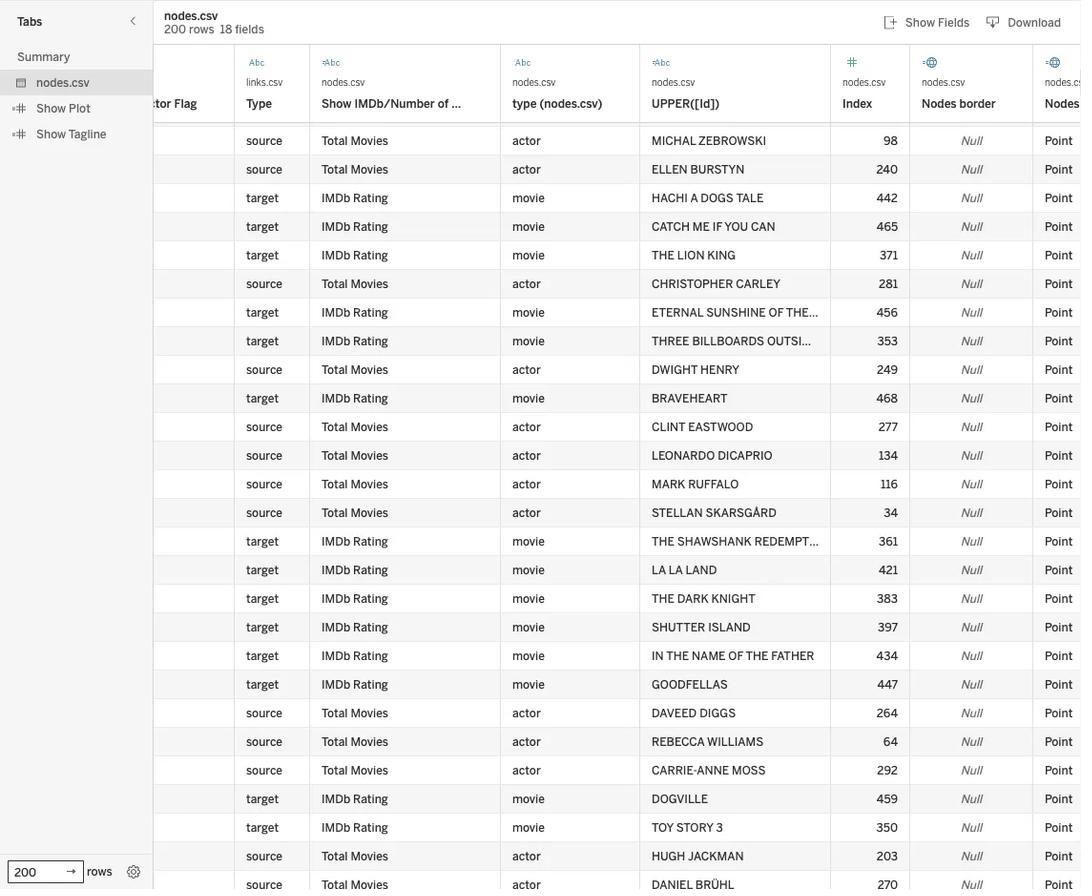 Task type: describe. For each thing, give the bounding box(es) containing it.
383
[[877, 592, 898, 606]]

2 source from the top
[[246, 163, 283, 177]]

6 target from the top
[[246, 392, 279, 406]]

3 movie from the top
[[513, 249, 545, 262]]

1 movies from the top
[[351, 134, 389, 148]]

6 imdb rating from the top
[[322, 392, 391, 406]]

geographic image for nodes.cs
[[1045, 53, 1064, 73]]

nodes.csv inside row group
[[36, 75, 90, 89]]

hachi a dogs tale
[[652, 191, 764, 205]]

fields
[[938, 16, 970, 29]]

12 source from the top
[[246, 850, 283, 864]]

williams
[[707, 735, 764, 749]]

15 point from the top
[[1045, 535, 1073, 549]]

434
[[877, 650, 898, 663]]

2 imdb from the top
[[322, 220, 350, 234]]

nodes.csv upper([id])
[[652, 76, 720, 111]]

3 total from the top
[[322, 277, 348, 291]]

name
[[692, 650, 726, 663]]

three billboards outside ebbing missouri
[[652, 335, 923, 348]]

1 imdb rating from the top
[[322, 191, 391, 205]]

4 string image from the left
[[652, 53, 671, 73]]

7 cell from the left
[[911, 98, 1034, 127]]

jackman
[[688, 850, 744, 864]]

10 point from the top
[[1045, 392, 1073, 406]]

summary
[[17, 50, 70, 63]]

you
[[725, 220, 748, 234]]

22 null from the top
[[961, 735, 982, 749]]

3
[[716, 821, 723, 835]]

9 source from the top
[[246, 707, 283, 721]]

8 imdb from the top
[[322, 564, 350, 577]]

clint eastwood
[[652, 420, 753, 434]]

upper([id])
[[652, 97, 720, 111]]

show for show plot
[[36, 101, 66, 115]]

catch me if you can
[[652, 220, 776, 234]]

11 total from the top
[[322, 764, 348, 778]]

442
[[877, 191, 898, 205]]

5 point from the top
[[1045, 249, 1073, 262]]

show for show tagline
[[36, 127, 66, 141]]

dogville
[[652, 793, 708, 807]]

billboards
[[692, 335, 765, 348]]

11 target from the top
[[246, 650, 279, 663]]

king
[[708, 249, 736, 262]]

movie/actor
[[103, 97, 171, 111]]

1 total movies from the top
[[322, 134, 391, 148]]

mark ruffalo
[[652, 478, 739, 492]]

nodes.csv inside 'nodes.csv 200 rows  18 fields'
[[164, 9, 218, 22]]

3 imdb rating from the top
[[322, 249, 391, 262]]

6 movie from the top
[[513, 392, 545, 406]]

203
[[877, 850, 898, 864]]

12 total movies from the top
[[322, 850, 391, 864]]

ebbing
[[820, 335, 864, 348]]

14 movie from the top
[[513, 821, 545, 835]]

13 null from the top
[[961, 478, 982, 492]]

10 movie from the top
[[513, 621, 545, 635]]

6 total from the top
[[322, 449, 348, 463]]

ellen burstyn
[[652, 163, 745, 177]]

456
[[877, 306, 898, 320]]

anne
[[697, 764, 729, 778]]

tale
[[736, 191, 764, 205]]

ellen
[[652, 163, 688, 177]]

8 cell from the left
[[1034, 98, 1081, 127]]

1 source from the top
[[246, 134, 283, 148]]

3 point from the top
[[1045, 191, 1073, 205]]

toy
[[652, 821, 674, 835]]

13 rating from the top
[[353, 793, 388, 807]]

1 point from the top
[[1045, 134, 1073, 148]]

rows inside 'nodes.csv 200 rows  18 fields'
[[189, 22, 215, 36]]

2 rating from the top
[[353, 220, 388, 234]]

string image for type
[[246, 53, 265, 73]]

la la land
[[652, 564, 717, 577]]

2 movies from the top
[[351, 163, 389, 177]]

9 total movies from the top
[[322, 707, 391, 721]]

leonardo
[[652, 449, 715, 463]]

7 total movies from the top
[[322, 478, 391, 492]]

type
[[246, 97, 272, 111]]

tabs
[[17, 14, 42, 28]]

8 target from the top
[[246, 564, 279, 577]]

4 total from the top
[[322, 363, 348, 377]]

11 imdb rating from the top
[[322, 650, 391, 663]]

12 imdb from the top
[[322, 678, 350, 692]]

eastwood
[[688, 420, 753, 434]]

5 total movies from the top
[[322, 420, 391, 434]]

fields
[[235, 22, 264, 36]]

4 null from the top
[[961, 220, 982, 234]]

moss
[[732, 764, 766, 778]]

1 target from the top
[[246, 191, 279, 205]]

4 target from the top
[[246, 306, 279, 320]]

9 movie from the top
[[513, 592, 545, 606]]

the left the dark on the right of the page
[[652, 592, 675, 606]]

string image for type (nodes.csv)
[[513, 53, 532, 73]]

the left father
[[746, 650, 769, 663]]

1 rating from the top
[[353, 191, 388, 205]]

show imdb/number of movies
[[322, 97, 490, 111]]

13 movie from the top
[[513, 793, 545, 807]]

links.csv
[[246, 76, 283, 88]]

23 point from the top
[[1045, 764, 1073, 778]]

14 null from the top
[[961, 506, 982, 520]]

7 target from the top
[[246, 535, 279, 549]]

in
[[652, 650, 664, 663]]

25 point from the top
[[1045, 821, 1073, 835]]

98
[[884, 134, 898, 148]]

1 null from the top
[[961, 134, 982, 148]]

carrie-anne moss
[[652, 764, 766, 778]]

11 movies from the top
[[351, 764, 389, 778]]

imdb/number
[[355, 97, 435, 111]]

type (nodes.csv)
[[513, 97, 603, 111]]

shutter
[[652, 621, 706, 635]]

3 imdb from the top
[[322, 249, 350, 262]]

border
[[960, 97, 996, 111]]

20 point from the top
[[1045, 678, 1073, 692]]

134
[[879, 449, 898, 463]]

the left lion
[[652, 249, 675, 262]]

447
[[878, 678, 898, 692]]

264
[[877, 707, 898, 721]]

3 cell from the left
[[310, 98, 501, 127]]

15 null from the top
[[961, 535, 982, 549]]

4 rating from the top
[[353, 306, 388, 320]]

7 actor from the top
[[513, 478, 541, 492]]

397
[[878, 621, 898, 635]]

the down the 'stellan'
[[652, 535, 675, 549]]

3 target from the top
[[246, 249, 279, 262]]

26 point from the top
[[1045, 850, 1073, 864]]

18
[[220, 22, 232, 36]]

9 total from the top
[[322, 707, 348, 721]]

the right in
[[666, 650, 689, 663]]

465
[[877, 220, 898, 234]]

nodes.csv table element
[[0, 70, 153, 95]]

2 movie from the top
[[513, 220, 545, 234]]

mark
[[652, 478, 686, 492]]

the up outside
[[786, 306, 809, 320]]

type
[[513, 97, 537, 111]]

lion
[[678, 249, 705, 262]]

1 imdb from the top
[[322, 191, 350, 205]]

view data table grid
[[92, 45, 1081, 890]]

19 null from the top
[[961, 650, 982, 663]]

row containing movie/actor flag
[[92, 45, 1081, 123]]

2 la from the left
[[669, 564, 683, 577]]

350
[[877, 821, 898, 835]]

row group containing summary
[[0, 44, 153, 147]]

plot
[[69, 101, 91, 115]]

sunshine
[[707, 306, 766, 320]]

6 source from the top
[[246, 449, 283, 463]]

6 movies from the top
[[351, 449, 389, 463]]

story
[[676, 821, 714, 835]]

hugh jackman
[[652, 850, 744, 864]]

carrie-
[[652, 764, 697, 778]]

6 cell from the left
[[831, 98, 911, 127]]

dwight henry
[[652, 363, 740, 377]]

12 actor from the top
[[513, 850, 541, 864]]

nodes.csv up the nodes border
[[922, 76, 965, 88]]

nodes.cs nodes 
[[1045, 76, 1081, 111]]

13 point from the top
[[1045, 478, 1073, 492]]

11 rating from the top
[[353, 650, 388, 663]]

show tagline field table element
[[0, 121, 153, 147]]

8 point from the top
[[1045, 335, 1073, 348]]

michal zebrowski
[[652, 134, 767, 148]]

11 movie from the top
[[513, 650, 545, 663]]

string image for show imdb/number of movies
[[322, 53, 341, 73]]

11 null from the top
[[961, 420, 982, 434]]

18 null from the top
[[961, 621, 982, 635]]

number image
[[843, 53, 862, 73]]

18 point from the top
[[1045, 621, 1073, 635]]

rebecca
[[652, 735, 705, 749]]

2 null from the top
[[961, 163, 982, 177]]



Task type: locate. For each thing, give the bounding box(es) containing it.
three
[[652, 335, 690, 348]]

imdb
[[322, 191, 350, 205], [322, 220, 350, 234], [322, 249, 350, 262], [322, 306, 350, 320], [322, 335, 350, 348], [322, 392, 350, 406], [322, 535, 350, 549], [322, 564, 350, 577], [322, 592, 350, 606], [322, 621, 350, 635], [322, 650, 350, 663], [322, 678, 350, 692], [322, 793, 350, 807], [322, 821, 350, 835]]

true right rows text field
[[103, 850, 127, 864]]

3 string image from the left
[[513, 53, 532, 73]]

ruffalo
[[688, 478, 739, 492]]

show left 'fields'
[[906, 16, 935, 29]]

show plot
[[36, 101, 91, 115]]

1 horizontal spatial geographic image
[[1045, 53, 1064, 73]]

5 target from the top
[[246, 335, 279, 348]]

imdb rating
[[322, 191, 391, 205], [322, 220, 391, 234], [322, 249, 391, 262], [322, 306, 391, 320], [322, 335, 391, 348], [322, 392, 391, 406], [322, 535, 391, 549], [322, 564, 391, 577], [322, 592, 391, 606], [322, 621, 391, 635], [322, 650, 391, 663], [322, 678, 391, 692], [322, 793, 391, 807], [322, 821, 391, 835]]

rows left 18
[[189, 22, 215, 36]]

1 vertical spatial true
[[103, 850, 127, 864]]

mind
[[874, 306, 904, 320]]

target
[[246, 191, 279, 205], [246, 220, 279, 234], [246, 249, 279, 262], [246, 306, 279, 320], [246, 335, 279, 348], [246, 392, 279, 406], [246, 535, 279, 549], [246, 564, 279, 577], [246, 592, 279, 606], [246, 621, 279, 635], [246, 650, 279, 663], [246, 678, 279, 692], [246, 793, 279, 807], [246, 821, 279, 835]]

string image up type
[[513, 53, 532, 73]]

actor
[[513, 134, 541, 148], [513, 163, 541, 177], [513, 277, 541, 291], [513, 363, 541, 377], [513, 420, 541, 434], [513, 449, 541, 463], [513, 478, 541, 492], [513, 506, 541, 520], [513, 707, 541, 721], [513, 735, 541, 749], [513, 764, 541, 778], [513, 850, 541, 864]]

hugh
[[652, 850, 686, 864]]

1 string image from the left
[[246, 53, 265, 73]]

3 actor from the top
[[513, 277, 541, 291]]

10 rating from the top
[[353, 621, 388, 635]]

island
[[708, 621, 751, 635]]

4 movie from the top
[[513, 306, 545, 320]]

hachi
[[652, 191, 688, 205]]

show inside dropdown button
[[906, 16, 935, 29]]

rating
[[353, 191, 388, 205], [353, 220, 388, 234], [353, 249, 388, 262], [353, 306, 388, 320], [353, 335, 388, 348], [353, 392, 388, 406], [353, 535, 388, 549], [353, 564, 388, 577], [353, 592, 388, 606], [353, 621, 388, 635], [353, 650, 388, 663], [353, 678, 388, 692], [353, 793, 388, 807], [353, 821, 388, 835]]

1 cell from the left
[[92, 98, 235, 127]]

nodes.csv up imdb/number
[[322, 76, 365, 88]]

10 total from the top
[[322, 735, 348, 749]]

show for show fields
[[906, 16, 935, 29]]

1 true from the top
[[103, 134, 127, 148]]

outside
[[767, 335, 817, 348]]

9 imdb from the top
[[322, 592, 350, 606]]

summary table element
[[0, 44, 153, 70]]

277
[[879, 420, 898, 434]]

geographic image up nodes.cs
[[1045, 53, 1064, 73]]

1 horizontal spatial nodes
[[1045, 97, 1080, 111]]

9 movies from the top
[[351, 707, 389, 721]]

eternal
[[652, 306, 704, 320]]

7 total from the top
[[322, 478, 348, 492]]

nodes.csv up upper([id])
[[652, 76, 695, 88]]

8 total movies from the top
[[322, 506, 391, 520]]

nodes inside "nodes.cs nodes"
[[1045, 97, 1080, 111]]

8 rating from the top
[[353, 564, 388, 577]]

nodes.cs
[[1045, 76, 1081, 88]]

249
[[877, 363, 898, 377]]

dwight
[[652, 363, 698, 377]]

6 point from the top
[[1045, 277, 1073, 291]]

1 total from the top
[[322, 134, 348, 148]]

string image up show imdb/number of movies
[[322, 53, 341, 73]]

land
[[686, 564, 717, 577]]

0 horizontal spatial of
[[729, 650, 744, 663]]

cell
[[92, 98, 235, 127], [235, 98, 310, 127], [310, 98, 501, 127], [501, 98, 640, 127], [640, 98, 831, 127], [831, 98, 911, 127], [911, 98, 1034, 127], [1034, 98, 1081, 127]]

2 string image from the left
[[322, 53, 341, 73]]

11 actor from the top
[[513, 764, 541, 778]]

nodes left border
[[922, 97, 957, 111]]

12 movies from the top
[[351, 850, 389, 864]]

zebrowski
[[699, 134, 767, 148]]

6 total movies from the top
[[322, 449, 391, 463]]

10 total movies from the top
[[322, 735, 391, 749]]

4 point from the top
[[1045, 220, 1073, 234]]

1 horizontal spatial of
[[769, 306, 784, 320]]

nodes.csv up type
[[513, 76, 556, 88]]

show left imdb/number
[[322, 97, 352, 111]]

shutter island
[[652, 621, 751, 635]]

8 movies from the top
[[351, 506, 389, 520]]

skarsgård
[[706, 506, 777, 520]]

movies
[[351, 134, 389, 148], [351, 163, 389, 177], [351, 277, 389, 291], [351, 363, 389, 377], [351, 420, 389, 434], [351, 449, 389, 463], [351, 478, 389, 492], [351, 506, 389, 520], [351, 707, 389, 721], [351, 735, 389, 749], [351, 764, 389, 778], [351, 850, 389, 864]]

10 target from the top
[[246, 621, 279, 635]]

missouri
[[867, 335, 923, 348]]

5 cell from the left
[[640, 98, 831, 127]]

nodes.csv left 18
[[164, 9, 218, 22]]

459
[[877, 793, 898, 807]]

12 total from the top
[[322, 850, 348, 864]]

6 imdb from the top
[[322, 392, 350, 406]]

show tagline
[[36, 127, 106, 141]]

0 horizontal spatial la
[[652, 564, 666, 577]]

shawshank
[[678, 535, 752, 549]]

9 target from the top
[[246, 592, 279, 606]]

2 actor from the top
[[513, 163, 541, 177]]

0 horizontal spatial nodes
[[922, 97, 957, 111]]

show down show plot at the top
[[36, 127, 66, 141]]

281
[[879, 277, 898, 291]]

daveed diggs
[[652, 707, 736, 721]]

2 imdb rating from the top
[[322, 220, 391, 234]]

3 movies from the top
[[351, 277, 389, 291]]

nodes.csv
[[164, 9, 218, 22], [36, 75, 90, 89], [322, 76, 365, 88], [513, 76, 556, 88], [652, 76, 695, 88], [843, 76, 886, 88], [922, 76, 965, 88]]

carley
[[736, 277, 781, 291]]

14 imdb from the top
[[322, 821, 350, 835]]

the
[[652, 249, 675, 262], [786, 306, 809, 320], [652, 535, 675, 549], [652, 592, 675, 606], [666, 650, 689, 663], [746, 650, 769, 663]]

4 movies from the top
[[351, 363, 389, 377]]

9 rating from the top
[[353, 592, 388, 606]]

knight
[[712, 592, 756, 606]]

geographic image for nodes.csv
[[922, 53, 941, 73]]

flag
[[174, 97, 197, 111]]

23 null from the top
[[961, 764, 982, 778]]

1 vertical spatial of
[[729, 650, 744, 663]]

13 target from the top
[[246, 793, 279, 807]]

michal
[[652, 134, 696, 148]]

2 cell from the left
[[235, 98, 310, 127]]

12 null from the top
[[961, 449, 982, 463]]

0 vertical spatial of
[[769, 306, 784, 320]]

10 imdb rating from the top
[[322, 621, 391, 635]]

string image
[[246, 53, 265, 73], [322, 53, 341, 73], [513, 53, 532, 73], [652, 53, 671, 73]]

nodes.csv inside nodes.csv upper([id])
[[652, 76, 695, 88]]

10 null from the top
[[961, 392, 982, 406]]

0 vertical spatial rows
[[189, 22, 215, 36]]

0 horizontal spatial geographic image
[[922, 53, 941, 73]]

8 total from the top
[[322, 506, 348, 520]]

7 source from the top
[[246, 478, 283, 492]]

null
[[961, 134, 982, 148], [961, 163, 982, 177], [961, 191, 982, 205], [961, 220, 982, 234], [961, 249, 982, 262], [961, 277, 982, 291], [961, 306, 982, 320], [961, 335, 982, 348], [961, 363, 982, 377], [961, 392, 982, 406], [961, 420, 982, 434], [961, 449, 982, 463], [961, 478, 982, 492], [961, 506, 982, 520], [961, 535, 982, 549], [961, 564, 982, 577], [961, 592, 982, 606], [961, 621, 982, 635], [961, 650, 982, 663], [961, 678, 982, 692], [961, 707, 982, 721], [961, 735, 982, 749], [961, 764, 982, 778], [961, 793, 982, 807], [961, 821, 982, 835], [961, 850, 982, 864]]

stellan skarsgård
[[652, 506, 777, 520]]

nodes.csv 200 rows  18 fields
[[164, 9, 264, 36]]

7 imdb rating from the top
[[322, 535, 391, 549]]

8 actor from the top
[[513, 506, 541, 520]]

371
[[880, 249, 898, 262]]

0 horizontal spatial rows
[[87, 865, 112, 879]]

of right name at the right bottom of the page
[[729, 650, 744, 663]]

3 source from the top
[[246, 277, 283, 291]]

8 source from the top
[[246, 506, 283, 520]]

0 vertical spatial true
[[103, 134, 127, 148]]

nodes
[[922, 97, 957, 111], [1045, 97, 1080, 111]]

the dark knight
[[652, 592, 756, 606]]

me
[[693, 220, 710, 234]]

rows text field
[[8, 861, 84, 884]]

5 movies from the top
[[351, 420, 389, 434]]

22 point from the top
[[1045, 735, 1073, 749]]

of
[[769, 306, 784, 320], [729, 650, 744, 663]]

the lion king
[[652, 249, 736, 262]]

movies
[[452, 97, 490, 111]]

total movies
[[322, 134, 391, 148], [322, 163, 391, 177], [322, 277, 391, 291], [322, 363, 391, 377], [322, 420, 391, 434], [322, 449, 391, 463], [322, 478, 391, 492], [322, 506, 391, 520], [322, 707, 391, 721], [322, 735, 391, 749], [322, 764, 391, 778], [322, 850, 391, 864]]

in the name of the father
[[652, 650, 815, 663]]

20 null from the top
[[961, 678, 982, 692]]

geographic image down show fields dropdown button
[[922, 53, 941, 73]]

14 rating from the top
[[353, 821, 388, 835]]

7 null from the top
[[961, 306, 982, 320]]

7 point from the top
[[1045, 306, 1073, 320]]

5 null from the top
[[961, 249, 982, 262]]

240
[[877, 163, 898, 177]]

string image up nodes.csv upper([id])
[[652, 53, 671, 73]]

toy story 3
[[652, 821, 723, 835]]

clint
[[652, 420, 686, 434]]

9 imdb rating from the top
[[322, 592, 391, 606]]

source
[[246, 134, 283, 148], [246, 163, 283, 177], [246, 277, 283, 291], [246, 363, 283, 377], [246, 420, 283, 434], [246, 449, 283, 463], [246, 478, 283, 492], [246, 506, 283, 520], [246, 707, 283, 721], [246, 735, 283, 749], [246, 764, 283, 778], [246, 850, 283, 864]]

row group
[[0, 44, 153, 147]]

2 point from the top
[[1045, 163, 1073, 177]]

6 actor from the top
[[513, 449, 541, 463]]

string image up links.csv
[[246, 53, 265, 73]]

3 rating from the top
[[353, 249, 388, 262]]

father
[[772, 650, 815, 663]]

of
[[438, 97, 449, 111]]

1 horizontal spatial rows
[[189, 22, 215, 36]]

catch
[[652, 220, 690, 234]]

true down movie/actor
[[103, 134, 127, 148]]

show for show imdb/number of movies
[[322, 97, 352, 111]]

17 point from the top
[[1045, 592, 1073, 606]]

19 point from the top
[[1045, 650, 1073, 663]]

353
[[878, 335, 898, 348]]

17 null from the top
[[961, 592, 982, 606]]

show fields button
[[876, 10, 979, 35]]

show left plot
[[36, 101, 66, 115]]

rows right rows text field
[[87, 865, 112, 879]]

dicaprio
[[718, 449, 773, 463]]

421
[[879, 564, 898, 577]]

nodes.csv index
[[843, 76, 886, 111]]

a
[[691, 191, 698, 205]]

tagline
[[68, 127, 106, 141]]

row
[[92, 45, 1081, 123]]

116
[[881, 478, 898, 492]]

geographic image
[[922, 53, 941, 73], [1045, 53, 1064, 73]]

3 null from the top
[[961, 191, 982, 205]]

(nodes.csv)
[[540, 97, 603, 111]]

nodes down nodes.cs
[[1045, 97, 1080, 111]]

henry
[[701, 363, 740, 377]]

la
[[652, 564, 666, 577], [669, 564, 683, 577]]

show inside row
[[322, 97, 352, 111]]

if
[[713, 220, 723, 234]]

7 imdb from the top
[[322, 535, 350, 549]]

14 target from the top
[[246, 821, 279, 835]]

daveed
[[652, 707, 697, 721]]

goodfellas
[[652, 678, 728, 692]]

4 imdb from the top
[[322, 306, 350, 320]]

nodes.csv down the number image
[[843, 76, 886, 88]]

show plot field table element
[[0, 95, 153, 121]]

26 null from the top
[[961, 850, 982, 864]]

2 geographic image from the left
[[1045, 53, 1064, 73]]

christopher carley
[[652, 277, 781, 291]]

10 actor from the top
[[513, 735, 541, 749]]

nodes.csv up show plot at the top
[[36, 75, 90, 89]]

361
[[879, 535, 898, 549]]

show
[[906, 16, 935, 29], [322, 97, 352, 111], [36, 101, 66, 115], [36, 127, 66, 141]]

1 nodes from the left
[[922, 97, 957, 111]]

total
[[322, 134, 348, 148], [322, 163, 348, 177], [322, 277, 348, 291], [322, 363, 348, 377], [322, 420, 348, 434], [322, 449, 348, 463], [322, 478, 348, 492], [322, 506, 348, 520], [322, 707, 348, 721], [322, 735, 348, 749], [322, 764, 348, 778], [322, 850, 348, 864]]

show fields
[[906, 16, 970, 29]]

10 imdb from the top
[[322, 621, 350, 635]]

1 vertical spatial rows
[[87, 865, 112, 879]]

1 horizontal spatial la
[[669, 564, 683, 577]]

16 point from the top
[[1045, 564, 1073, 577]]

of up three billboards outside ebbing missouri
[[769, 306, 784, 320]]

braveheart
[[652, 392, 728, 406]]

dogs
[[701, 191, 734, 205]]

burstyn
[[691, 163, 745, 177]]

7 movies from the top
[[351, 478, 389, 492]]



Task type: vqa. For each thing, say whether or not it's contained in the screenshot.
Mark Ruffalo
yes



